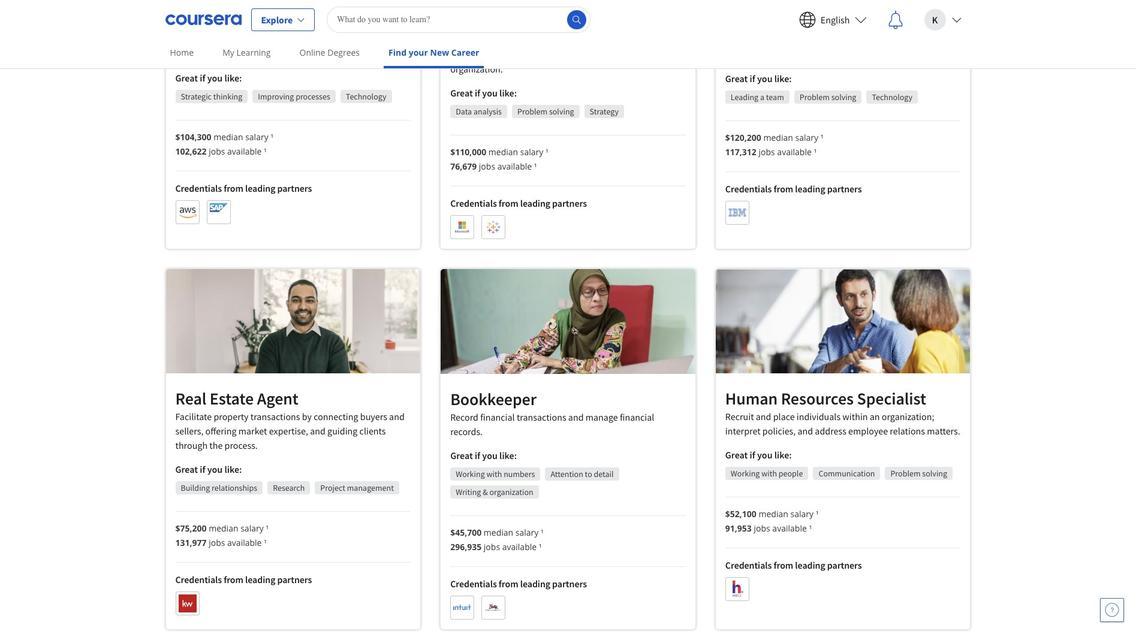 Task type: vqa. For each thing, say whether or not it's contained in the screenshot.
English
yes



Task type: describe. For each thing, give the bounding box(es) containing it.
median for resources
[[759, 508, 788, 520]]

salary for resources
[[791, 508, 814, 520]]

records.
[[450, 426, 483, 438]]

project inside it project manager oversee it projects, ensuring they are completed within set timeframes and budgets.
[[743, 11, 794, 33]]

and inside business intelligence analyst make data-driven decisions through sql-based data extraction, dashboard creation, and report analysis for an organization.
[[577, 48, 593, 60]]

career
[[451, 47, 479, 58]]

296,935
[[450, 541, 482, 553]]

real estate agent facilitate property transactions by connecting buyers and sellers, offering market expertise, and guiding clients through the process.
[[175, 388, 405, 451]]

improving
[[258, 91, 294, 102]]

jobs for estate
[[209, 537, 225, 549]]

expertise,
[[269, 425, 308, 437]]

data
[[640, 34, 658, 46]]

median for project
[[764, 132, 793, 143]]

technology for technology consultant
[[346, 91, 387, 102]]

great for technology
[[175, 72, 198, 84]]

sql-
[[595, 34, 614, 46]]

by
[[302, 411, 312, 423]]

human
[[726, 388, 778, 409]]

business
[[319, 48, 354, 60]]

credentials from leading partners for intelligence
[[450, 197, 587, 209]]

$75,200
[[175, 523, 207, 534]]

with inside technology consultant provide clients with strategic guidance on the use of technology to help them meet their business objectives.
[[236, 34, 254, 46]]

available for record
[[502, 541, 537, 553]]

credentials for real
[[175, 574, 222, 586]]

you for intelligence
[[482, 87, 498, 99]]

business intelligence analyst make data-driven decisions through sql-based data extraction, dashboard creation, and report analysis for an organization.
[[450, 11, 679, 75]]

english button
[[790, 0, 876, 39]]

credentials for technology
[[175, 183, 222, 195]]

jobs for record
[[484, 541, 500, 553]]

on
[[331, 34, 341, 46]]

and down the individuals
[[798, 425, 813, 437]]

available for intelligence
[[498, 161, 532, 172]]

online degrees link
[[295, 39, 365, 66]]

them
[[252, 48, 273, 60]]

numbers
[[504, 469, 535, 480]]

if for technology
[[200, 72, 205, 84]]

$45,700 median salary ¹ 296,935 jobs available ¹
[[450, 527, 544, 553]]

timeframes
[[739, 48, 785, 60]]

people
[[779, 468, 803, 479]]

my learning link
[[218, 39, 276, 66]]

projects,
[[769, 34, 804, 46]]

with for human
[[762, 468, 777, 479]]

credentials for business
[[450, 197, 497, 209]]

research
[[273, 483, 305, 493]]

great if you like: for consultant
[[175, 72, 242, 84]]

the inside technology consultant provide clients with strategic guidance on the use of technology to help them meet their business objectives.
[[343, 34, 356, 46]]

record
[[450, 411, 479, 423]]

strategic
[[181, 91, 212, 102]]

intelligence
[[517, 11, 600, 33]]

$52,100 median salary ¹ 91,953 jobs available ¹
[[726, 508, 819, 534]]

process.
[[225, 439, 258, 451]]

partners for provide
[[277, 183, 312, 195]]

credentials from leading partners for estate
[[175, 574, 312, 586]]

available for estate
[[227, 537, 262, 549]]

and inside it project manager oversee it projects, ensuring they are completed within set timeframes and budgets.
[[787, 48, 802, 60]]

data analysis
[[456, 106, 502, 117]]

partners for agent
[[277, 574, 312, 586]]

analyst
[[603, 11, 656, 33]]

bookkeeper record financial transactions and manage financial records.
[[450, 388, 655, 438]]

credentials for it
[[726, 183, 772, 195]]

from for intelligence
[[499, 197, 518, 209]]

estate
[[210, 388, 254, 409]]

great for real
[[175, 463, 198, 475]]

you for project
[[757, 72, 773, 84]]

What do you want to learn? text field
[[327, 6, 591, 33]]

home
[[170, 47, 194, 58]]

agent
[[257, 388, 299, 409]]

$120,200
[[726, 132, 761, 143]]

building relationships
[[181, 483, 257, 493]]

through inside real estate agent facilitate property transactions by connecting buyers and sellers, offering market expertise, and guiding clients through the process.
[[175, 439, 208, 451]]

$104,300
[[175, 132, 211, 143]]

and inside bookkeeper record financial transactions and manage financial records.
[[568, 411, 584, 423]]

problem solving for project
[[800, 92, 857, 102]]

specialist
[[857, 388, 926, 409]]

k button
[[915, 0, 971, 39]]

meet
[[275, 48, 296, 60]]

from for consultant
[[224, 183, 243, 195]]

if for it
[[750, 72, 756, 84]]

your
[[409, 47, 428, 58]]

&
[[483, 487, 488, 498]]

employee
[[849, 425, 888, 437]]

organization.
[[450, 63, 503, 75]]

transactions inside bookkeeper record financial transactions and manage financial records.
[[517, 411, 567, 423]]

find your new career
[[389, 47, 479, 58]]

an inside business intelligence analyst make data-driven decisions through sql-based data extraction, dashboard creation, and report analysis for an organization.
[[669, 48, 679, 60]]

completed
[[877, 34, 920, 46]]

for
[[656, 48, 667, 60]]

131,977
[[175, 537, 207, 549]]

help center image
[[1105, 603, 1120, 618]]

if for human
[[750, 449, 756, 461]]

connecting
[[314, 411, 358, 423]]

jobs for resources
[[754, 523, 770, 534]]

partners for financial
[[552, 578, 587, 590]]

0 horizontal spatial project
[[320, 483, 345, 493]]

english
[[821, 13, 850, 25]]

budgets.
[[804, 48, 839, 60]]

available for project
[[777, 146, 812, 158]]

data-
[[474, 34, 494, 46]]

0 horizontal spatial it
[[726, 11, 739, 33]]

building
[[181, 483, 210, 493]]

like: for project
[[775, 72, 792, 84]]

help
[[233, 48, 250, 60]]

median for intelligence
[[489, 146, 518, 158]]

working for resources
[[731, 468, 760, 479]]

the inside real estate agent facilitate property transactions by connecting buyers and sellers, offering market expertise, and guiding clients through the process.
[[209, 439, 223, 451]]

and left place
[[756, 411, 771, 423]]

individuals
[[797, 411, 841, 423]]

thinking
[[213, 91, 242, 102]]

recruit
[[726, 411, 754, 423]]

ensuring
[[806, 34, 841, 46]]

from for estate
[[224, 574, 243, 586]]

organization
[[490, 487, 534, 498]]

you for consultant
[[207, 72, 223, 84]]

use
[[358, 34, 372, 46]]

facilitate
[[175, 411, 212, 423]]

credentials for bookkeeper
[[450, 578, 497, 590]]

extraction,
[[450, 48, 493, 60]]

great if you like: for estate
[[175, 463, 242, 475]]

find your new career link
[[384, 39, 484, 68]]

resources
[[781, 388, 854, 409]]

leading for estate
[[245, 574, 275, 586]]

provide
[[175, 34, 206, 46]]

$52,100
[[726, 508, 757, 520]]

median for estate
[[209, 523, 238, 534]]

are
[[863, 34, 875, 46]]

great if you like: for project
[[726, 72, 792, 84]]

$110,000 median salary ¹ 76,679 jobs available ¹
[[450, 146, 549, 172]]

$110,000
[[450, 146, 486, 158]]

salary for project
[[795, 132, 819, 143]]

management
[[347, 483, 394, 493]]

available for consultant
[[227, 146, 262, 157]]

credentials from leading partners for record
[[450, 578, 587, 590]]

strategic thinking
[[181, 91, 242, 102]]

91,953
[[726, 523, 752, 534]]

coursera image
[[165, 10, 241, 29]]

working with people
[[731, 468, 803, 479]]



Task type: locate. For each thing, give the bounding box(es) containing it.
jobs right 102,622
[[209, 146, 225, 157]]

1 financial from the left
[[480, 411, 515, 423]]

0 vertical spatial problem solving
[[800, 92, 857, 102]]

if up the leading a team
[[750, 72, 756, 84]]

within inside it project manager oversee it projects, ensuring they are completed within set timeframes and budgets.
[[922, 34, 948, 46]]

0 horizontal spatial to
[[222, 48, 231, 60]]

manage
[[586, 411, 618, 423]]

partners for manager
[[827, 183, 862, 195]]

an inside human resources specialist recruit and place individuals within an organization; interpret policies, and address employee relations matters.
[[870, 411, 880, 423]]

like: up team
[[775, 72, 792, 84]]

0 vertical spatial problem
[[800, 92, 830, 102]]

median right the $104,300 on the left
[[214, 132, 243, 143]]

like: up numbers
[[500, 450, 517, 462]]

leading for project
[[795, 183, 826, 195]]

like: for record
[[500, 450, 517, 462]]

0 horizontal spatial an
[[669, 48, 679, 60]]

0 vertical spatial analysis
[[622, 48, 654, 60]]

median inside $110,000 median salary ¹ 76,679 jobs available ¹
[[489, 146, 518, 158]]

2 vertical spatial problem solving
[[891, 468, 948, 479]]

to left help
[[222, 48, 231, 60]]

analysis right data
[[474, 106, 502, 117]]

writing
[[456, 487, 481, 498]]

leading down $120,200 median salary ¹ 117,312 jobs available ¹
[[795, 183, 826, 195]]

based
[[614, 34, 638, 46]]

they
[[843, 34, 861, 46]]

0 vertical spatial solving
[[832, 92, 857, 102]]

and left report
[[577, 48, 593, 60]]

0 horizontal spatial financial
[[480, 411, 515, 423]]

online degrees
[[300, 47, 360, 58]]

human resources specialist recruit and place individuals within an organization; interpret policies, and address employee relations matters.
[[726, 388, 961, 437]]

median inside $52,100 median salary ¹ 91,953 jobs available ¹
[[759, 508, 788, 520]]

median right $120,200
[[764, 132, 793, 143]]

solving for analyst
[[549, 106, 574, 117]]

available inside $104,300 median salary ¹ 102,622 jobs available ¹
[[227, 146, 262, 157]]

credentials from leading partners for resources
[[726, 559, 862, 571]]

median right $52,100
[[759, 508, 788, 520]]

credentials for human
[[726, 559, 772, 571]]

jobs inside $110,000 median salary ¹ 76,679 jobs available ¹
[[479, 161, 495, 172]]

objectives.
[[356, 48, 399, 60]]

jobs inside $104,300 median salary ¹ 102,622 jobs available ¹
[[209, 146, 225, 157]]

property
[[214, 411, 249, 423]]

1 vertical spatial solving
[[549, 106, 574, 117]]

salary inside $120,200 median salary ¹ 117,312 jobs available ¹
[[795, 132, 819, 143]]

available inside $52,100 median salary ¹ 91,953 jobs available ¹
[[773, 523, 807, 534]]

great if you like:
[[175, 72, 242, 84], [726, 72, 792, 84], [450, 87, 517, 99], [726, 449, 792, 461], [450, 450, 517, 462], [175, 463, 242, 475]]

project up projects,
[[743, 11, 794, 33]]

if up "working with numbers"
[[475, 450, 480, 462]]

to
[[222, 48, 231, 60], [585, 469, 592, 480]]

great if you like: up data analysis at the top left of page
[[450, 87, 517, 99]]

available right 76,679
[[498, 161, 532, 172]]

0 vertical spatial it
[[726, 11, 739, 33]]

1 horizontal spatial financial
[[620, 411, 655, 423]]

if up strategic
[[200, 72, 205, 84]]

solving left strategy
[[549, 106, 574, 117]]

solving for manager
[[832, 92, 857, 102]]

an up employee at bottom right
[[870, 411, 880, 423]]

great if you like: up "working with numbers"
[[450, 450, 517, 462]]

you up working with people
[[757, 449, 773, 461]]

0 horizontal spatial working
[[456, 469, 485, 480]]

if up data analysis at the top left of page
[[475, 87, 480, 99]]

salary for estate
[[241, 523, 264, 534]]

attention
[[551, 469, 583, 480]]

working up $52,100
[[731, 468, 760, 479]]

jobs inside $52,100 median salary ¹ 91,953 jobs available ¹
[[754, 523, 770, 534]]

technology
[[175, 11, 258, 33], [346, 91, 387, 102], [872, 92, 913, 102]]

1 horizontal spatial with
[[487, 469, 502, 480]]

jobs inside $75,200 median salary ¹ 131,977 jobs available ¹
[[209, 537, 225, 549]]

with up writing & organization
[[487, 469, 502, 480]]

technology up provide
[[175, 11, 258, 33]]

you for resources
[[757, 449, 773, 461]]

from down $52,100 median salary ¹ 91,953 jobs available ¹
[[774, 559, 794, 571]]

working
[[731, 468, 760, 479], [456, 469, 485, 480]]

salary for consultant
[[245, 132, 268, 143]]

102,622
[[175, 146, 207, 157]]

clients
[[208, 34, 234, 46], [360, 425, 386, 437]]

credentials down 76,679
[[450, 197, 497, 209]]

technology for it project manager
[[872, 92, 913, 102]]

with for bookkeeper
[[487, 469, 502, 480]]

1 vertical spatial within
[[843, 411, 868, 423]]

if for business
[[475, 87, 480, 99]]

1 vertical spatial analysis
[[474, 106, 502, 117]]

like: for consultant
[[225, 72, 242, 84]]

if
[[200, 72, 205, 84], [750, 72, 756, 84], [475, 87, 480, 99], [750, 449, 756, 461], [475, 450, 480, 462], [200, 463, 205, 475]]

partners for specialist
[[827, 559, 862, 571]]

0 horizontal spatial analysis
[[474, 106, 502, 117]]

of
[[374, 34, 382, 46]]

1 horizontal spatial through
[[561, 34, 594, 46]]

through
[[561, 34, 594, 46], [175, 439, 208, 451]]

1 vertical spatial problem solving
[[518, 106, 574, 117]]

if for bookkeeper
[[475, 450, 480, 462]]

available inside the "$45,700 median salary ¹ 296,935 jobs available ¹"
[[502, 541, 537, 553]]

from for record
[[499, 578, 518, 590]]

through up the creation,
[[561, 34, 594, 46]]

strategy
[[590, 106, 619, 117]]

great for bookkeeper
[[450, 450, 473, 462]]

you up data analysis at the top left of page
[[482, 87, 498, 99]]

2 horizontal spatial with
[[762, 468, 777, 479]]

jobs inside $120,200 median salary ¹ 117,312 jobs available ¹
[[759, 146, 775, 158]]

median right $45,700
[[484, 527, 513, 538]]

degrees
[[328, 47, 360, 58]]

leading down $104,300 median salary ¹ 102,622 jobs available ¹
[[245, 183, 275, 195]]

credentials from leading partners for project
[[726, 183, 862, 195]]

leading
[[245, 183, 275, 195], [795, 183, 826, 195], [520, 197, 551, 209], [795, 559, 826, 571], [245, 574, 275, 586], [520, 578, 551, 590]]

0 horizontal spatial through
[[175, 439, 208, 451]]

home link
[[165, 39, 199, 66]]

and down projects,
[[787, 48, 802, 60]]

credentials from leading partners down the "$45,700 median salary ¹ 296,935 jobs available ¹"
[[450, 578, 587, 590]]

1 vertical spatial clients
[[360, 425, 386, 437]]

financial down bookkeeper
[[480, 411, 515, 423]]

1 vertical spatial project
[[320, 483, 345, 493]]

0 vertical spatial to
[[222, 48, 231, 60]]

leading for record
[[520, 578, 551, 590]]

jobs right 76,679
[[479, 161, 495, 172]]

you for record
[[482, 450, 498, 462]]

make
[[450, 34, 472, 46]]

1 horizontal spatial within
[[922, 34, 948, 46]]

great if you like: for intelligence
[[450, 87, 517, 99]]

dashboard
[[495, 48, 538, 60]]

like: for resources
[[775, 449, 792, 461]]

leading for resources
[[795, 559, 826, 571]]

leading a team
[[731, 92, 784, 102]]

problem solving down the creation,
[[518, 106, 574, 117]]

processes
[[296, 91, 330, 102]]

problem right team
[[800, 92, 830, 102]]

decisions
[[522, 34, 559, 46]]

you up a
[[757, 72, 773, 84]]

salary inside $110,000 median salary ¹ 76,679 jobs available ¹
[[520, 146, 544, 158]]

through inside business intelligence analyst make data-driven decisions through sql-based data extraction, dashboard creation, and report analysis for an organization.
[[561, 34, 594, 46]]

great for it
[[726, 72, 748, 84]]

leading
[[731, 92, 759, 102]]

great down interpret
[[726, 449, 748, 461]]

0 horizontal spatial within
[[843, 411, 868, 423]]

credentials from leading partners down $110,000 median salary ¹ 76,679 jobs available ¹
[[450, 197, 587, 209]]

great up data
[[450, 87, 473, 99]]

buyers
[[360, 411, 387, 423]]

salary for intelligence
[[520, 146, 544, 158]]

business
[[450, 11, 513, 33]]

0 horizontal spatial problem solving
[[518, 106, 574, 117]]

like: up thinking at the left of page
[[225, 72, 242, 84]]

great if you like: for resources
[[726, 449, 792, 461]]

2 vertical spatial solving
[[923, 468, 948, 479]]

from for project
[[774, 183, 794, 195]]

1 horizontal spatial working
[[731, 468, 760, 479]]

great for human
[[726, 449, 748, 461]]

problem for project
[[800, 92, 830, 102]]

clients inside technology consultant provide clients with strategic guidance on the use of technology to help them meet their business objectives.
[[208, 34, 234, 46]]

with left 'people'
[[762, 468, 777, 479]]

available right 91,953
[[773, 523, 807, 534]]

project left the management
[[320, 483, 345, 493]]

technology down completed
[[872, 92, 913, 102]]

from
[[224, 183, 243, 195], [774, 183, 794, 195], [499, 197, 518, 209], [774, 559, 794, 571], [224, 574, 243, 586], [499, 578, 518, 590]]

analysis inside business intelligence analyst make data-driven decisions through sql-based data extraction, dashboard creation, and report analysis for an organization.
[[622, 48, 654, 60]]

1 horizontal spatial it
[[760, 34, 767, 46]]

problem down relations on the bottom right of the page
[[891, 468, 921, 479]]

0 vertical spatial within
[[922, 34, 948, 46]]

great if you like: up working with people
[[726, 449, 792, 461]]

explore
[[261, 13, 293, 25]]

great up strategic
[[175, 72, 198, 84]]

relations
[[890, 425, 925, 437]]

policies,
[[763, 425, 796, 437]]

jobs right 91,953
[[754, 523, 770, 534]]

median right $110,000
[[489, 146, 518, 158]]

salary inside $104,300 median salary ¹ 102,622 jobs available ¹
[[245, 132, 268, 143]]

from down $110,000 median salary ¹ 76,679 jobs available ¹
[[499, 197, 518, 209]]

project management
[[320, 483, 394, 493]]

it
[[726, 11, 739, 33], [760, 34, 767, 46]]

0 vertical spatial through
[[561, 34, 594, 46]]

leading for intelligence
[[520, 197, 551, 209]]

1 horizontal spatial technology
[[346, 91, 387, 102]]

1 horizontal spatial clients
[[360, 425, 386, 437]]

jobs for project
[[759, 146, 775, 158]]

0 horizontal spatial clients
[[208, 34, 234, 46]]

credentials from leading partners down $104,300 median salary ¹ 102,622 jobs available ¹
[[175, 183, 312, 195]]

great down records.
[[450, 450, 473, 462]]

explore button
[[251, 8, 315, 31]]

available right 102,622
[[227, 146, 262, 157]]

working for record
[[456, 469, 485, 480]]

the right on
[[343, 34, 356, 46]]

median inside $104,300 median salary ¹ 102,622 jobs available ¹
[[214, 132, 243, 143]]

an right for
[[669, 48, 679, 60]]

clients down buyers
[[360, 425, 386, 437]]

driven
[[494, 34, 520, 46]]

$45,700
[[450, 527, 482, 538]]

salary for record
[[516, 527, 539, 538]]

leading for consultant
[[245, 183, 275, 195]]

like: up relationships
[[225, 463, 242, 475]]

1 horizontal spatial an
[[870, 411, 880, 423]]

from down $75,200 median salary ¹ 131,977 jobs available ¹
[[224, 574, 243, 586]]

jobs for intelligence
[[479, 161, 495, 172]]

problem solving down budgets.
[[800, 92, 857, 102]]

0 horizontal spatial the
[[209, 439, 223, 451]]

you up building relationships
[[207, 463, 223, 475]]

1 horizontal spatial analysis
[[622, 48, 654, 60]]

credentials down 296,935
[[450, 578, 497, 590]]

from down $104,300 median salary ¹ 102,622 jobs available ¹
[[224, 183, 243, 195]]

median inside $75,200 median salary ¹ 131,977 jobs available ¹
[[209, 523, 238, 534]]

$104,300 median salary ¹ 102,622 jobs available ¹
[[175, 132, 274, 157]]

0 horizontal spatial with
[[236, 34, 254, 46]]

leading down the "$45,700 median salary ¹ 296,935 jobs available ¹"
[[520, 578, 551, 590]]

0 vertical spatial clients
[[208, 34, 234, 46]]

partners for analyst
[[552, 197, 587, 209]]

you up strategic thinking
[[207, 72, 223, 84]]

within inside human resources specialist recruit and place individuals within an organization; interpret policies, and address employee relations matters.
[[843, 411, 868, 423]]

technology
[[175, 48, 220, 60]]

great up leading
[[726, 72, 748, 84]]

credentials from leading partners
[[175, 183, 312, 195], [726, 183, 862, 195], [450, 197, 587, 209], [726, 559, 862, 571], [175, 574, 312, 586], [450, 578, 587, 590]]

to inside technology consultant provide clients with strategic guidance on the use of technology to help them meet their business objectives.
[[222, 48, 231, 60]]

it up timeframes
[[760, 34, 767, 46]]

great if you like: for record
[[450, 450, 517, 462]]

1 horizontal spatial project
[[743, 11, 794, 33]]

salary inside $75,200 median salary ¹ 131,977 jobs available ¹
[[241, 523, 264, 534]]

jobs inside the "$45,700 median salary ¹ 296,935 jobs available ¹"
[[484, 541, 500, 553]]

jobs right 117,312 at the top right of page
[[759, 146, 775, 158]]

strategic
[[256, 34, 290, 46]]

2 horizontal spatial solving
[[923, 468, 948, 479]]

great up the building
[[175, 463, 198, 475]]

within up employee at bottom right
[[843, 411, 868, 423]]

available for resources
[[773, 523, 807, 534]]

1 vertical spatial to
[[585, 469, 592, 480]]

0 vertical spatial the
[[343, 34, 356, 46]]

team
[[766, 92, 784, 102]]

1 vertical spatial the
[[209, 439, 223, 451]]

address
[[815, 425, 847, 437]]

like: up data analysis at the top left of page
[[500, 87, 517, 99]]

1 horizontal spatial problem solving
[[800, 92, 857, 102]]

manager
[[797, 11, 859, 33]]

if up working with people
[[750, 449, 756, 461]]

salary inside the "$45,700 median salary ¹ 296,935 jobs available ¹"
[[516, 527, 539, 538]]

1 horizontal spatial to
[[585, 469, 592, 480]]

None search field
[[327, 6, 591, 33]]

credentials from leading partners for consultant
[[175, 183, 312, 195]]

1 vertical spatial it
[[760, 34, 767, 46]]

¹
[[271, 132, 274, 143], [821, 132, 824, 143], [264, 146, 267, 157], [546, 146, 549, 158], [814, 146, 817, 158], [534, 161, 537, 172], [816, 508, 819, 520], [266, 523, 269, 534], [809, 523, 812, 534], [541, 527, 544, 538], [264, 537, 267, 549], [539, 541, 542, 553]]

transactions down the agent
[[251, 411, 300, 423]]

salary inside $52,100 median salary ¹ 91,953 jobs available ¹
[[791, 508, 814, 520]]

2 horizontal spatial problem solving
[[891, 468, 948, 479]]

1 vertical spatial problem
[[518, 106, 548, 117]]

great if you like: up building relationships
[[175, 463, 242, 475]]

median for record
[[484, 527, 513, 538]]

and right buyers
[[389, 411, 405, 423]]

1 horizontal spatial the
[[343, 34, 356, 46]]

matters.
[[927, 425, 961, 437]]

if for real
[[200, 463, 205, 475]]

clients inside real estate agent facilitate property transactions by connecting buyers and sellers, offering market expertise, and guiding clients through the process.
[[360, 425, 386, 437]]

improving processes
[[258, 91, 330, 102]]

problem for intelligence
[[518, 106, 548, 117]]

like: for intelligence
[[500, 87, 517, 99]]

set
[[726, 48, 737, 60]]

median inside the "$45,700 median salary ¹ 296,935 jobs available ¹"
[[484, 527, 513, 538]]

you up "working with numbers"
[[482, 450, 498, 462]]

available right 117,312 at the top right of page
[[777, 146, 812, 158]]

available inside $110,000 median salary ¹ 76,679 jobs available ¹
[[498, 161, 532, 172]]

my learning
[[223, 47, 271, 58]]

through down sellers, on the bottom left
[[175, 439, 208, 451]]

transactions inside real estate agent facilitate property transactions by connecting buyers and sellers, offering market expertise, and guiding clients through the process.
[[251, 411, 300, 423]]

from for resources
[[774, 559, 794, 571]]

2 financial from the left
[[620, 411, 655, 423]]

solving down budgets.
[[832, 92, 857, 102]]

117,312
[[726, 146, 757, 158]]

median inside $120,200 median salary ¹ 117,312 jobs available ¹
[[764, 132, 793, 143]]

communication
[[819, 468, 875, 479]]

2 vertical spatial problem
[[891, 468, 921, 479]]

you for estate
[[207, 463, 223, 475]]

leading down $75,200 median salary ¹ 131,977 jobs available ¹
[[245, 574, 275, 586]]

0 horizontal spatial problem
[[518, 106, 548, 117]]

jobs for consultant
[[209, 146, 225, 157]]

problem solving down relations on the bottom right of the page
[[891, 468, 948, 479]]

available inside $75,200 median salary ¹ 131,977 jobs available ¹
[[227, 537, 262, 549]]

solving down matters.
[[923, 468, 948, 479]]

great for business
[[450, 87, 473, 99]]

0 horizontal spatial technology
[[175, 11, 258, 33]]

it up oversee
[[726, 11, 739, 33]]

and left manage
[[568, 411, 584, 423]]

financial right manage
[[620, 411, 655, 423]]

1 horizontal spatial problem
[[800, 92, 830, 102]]

0 vertical spatial an
[[669, 48, 679, 60]]

like: for estate
[[225, 463, 242, 475]]

technology inside technology consultant provide clients with strategic guidance on the use of technology to help them meet their business objectives.
[[175, 11, 258, 33]]

bookkeeper
[[450, 388, 537, 410]]

the
[[343, 34, 356, 46], [209, 439, 223, 451]]

0 horizontal spatial solving
[[549, 106, 574, 117]]

and down by
[[310, 425, 326, 437]]

credentials down 91,953
[[726, 559, 772, 571]]

sellers,
[[175, 425, 204, 437]]

creation,
[[540, 48, 575, 60]]

with up my learning
[[236, 34, 254, 46]]

problem solving
[[800, 92, 857, 102], [518, 106, 574, 117], [891, 468, 948, 479]]

1 vertical spatial an
[[870, 411, 880, 423]]

leading down $110,000 median salary ¹ 76,679 jobs available ¹
[[520, 197, 551, 209]]

1 horizontal spatial transactions
[[517, 411, 567, 423]]

problem solving for intelligence
[[518, 106, 574, 117]]

great if you like: up the leading a team
[[726, 72, 792, 84]]

project
[[743, 11, 794, 33], [320, 483, 345, 493]]

you
[[207, 72, 223, 84], [757, 72, 773, 84], [482, 87, 498, 99], [757, 449, 773, 461], [482, 450, 498, 462], [207, 463, 223, 475]]

$75,200 median salary ¹ 131,977 jobs available ¹
[[175, 523, 269, 549]]

leading down $52,100 median salary ¹ 91,953 jobs available ¹
[[795, 559, 826, 571]]

like: up 'people'
[[775, 449, 792, 461]]

if up the building
[[200, 463, 205, 475]]

relationships
[[212, 483, 257, 493]]

median for consultant
[[214, 132, 243, 143]]

0 horizontal spatial transactions
[[251, 411, 300, 423]]

2 horizontal spatial problem
[[891, 468, 921, 479]]

bookkeeper image
[[441, 269, 696, 374]]

1 vertical spatial through
[[175, 439, 208, 451]]

transactions down bookkeeper
[[517, 411, 567, 423]]

from down $120,200 median salary ¹ 117,312 jobs available ¹
[[774, 183, 794, 195]]

1 horizontal spatial solving
[[832, 92, 857, 102]]

available right 296,935
[[502, 541, 537, 553]]

0 vertical spatial project
[[743, 11, 794, 33]]

my
[[223, 47, 234, 58]]

attention to detail
[[551, 469, 614, 480]]

to left the detail
[[585, 469, 592, 480]]

clients up my
[[208, 34, 234, 46]]

median right $75,200
[[209, 523, 238, 534]]

data
[[456, 106, 472, 117]]

2 horizontal spatial technology
[[872, 92, 913, 102]]

within down k
[[922, 34, 948, 46]]

guiding
[[327, 425, 358, 437]]

available inside $120,200 median salary ¹ 117,312 jobs available ¹
[[777, 146, 812, 158]]



